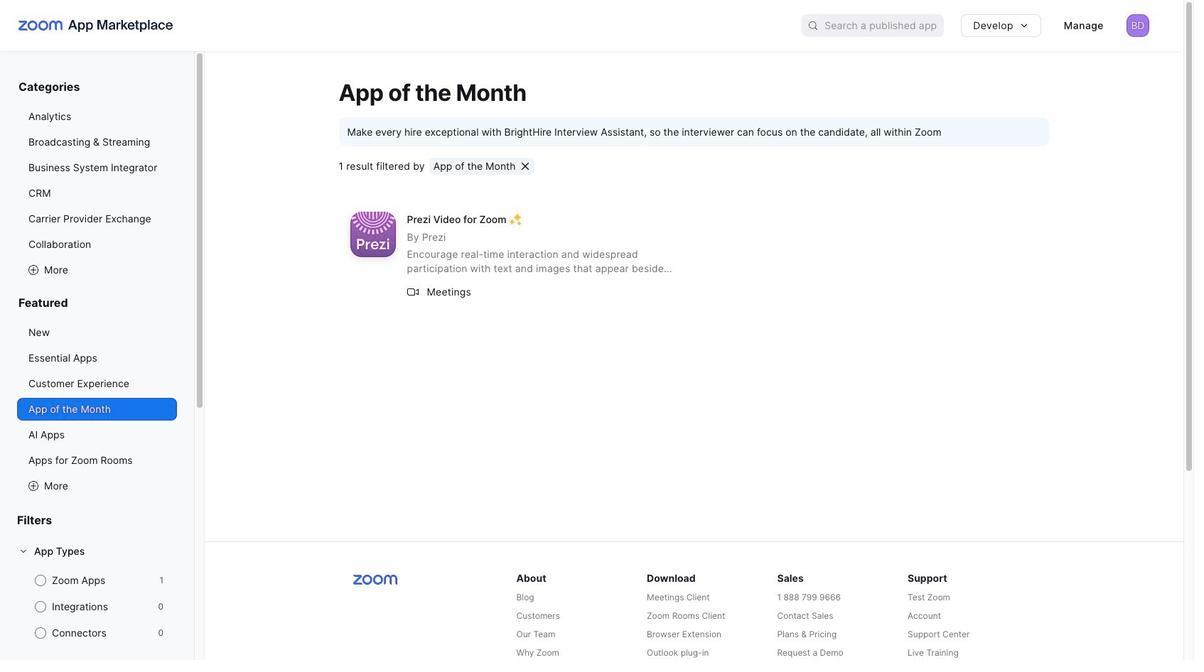 Task type: vqa. For each thing, say whether or not it's contained in the screenshot.
the experience
no



Task type: describe. For each thing, give the bounding box(es) containing it.
Search text field
[[825, 15, 944, 36]]



Task type: locate. For each thing, give the bounding box(es) containing it.
banner
[[0, 0, 1184, 51]]

current user is barb dwyer element
[[1127, 14, 1150, 37]]

search a published app element
[[802, 14, 944, 37]]



